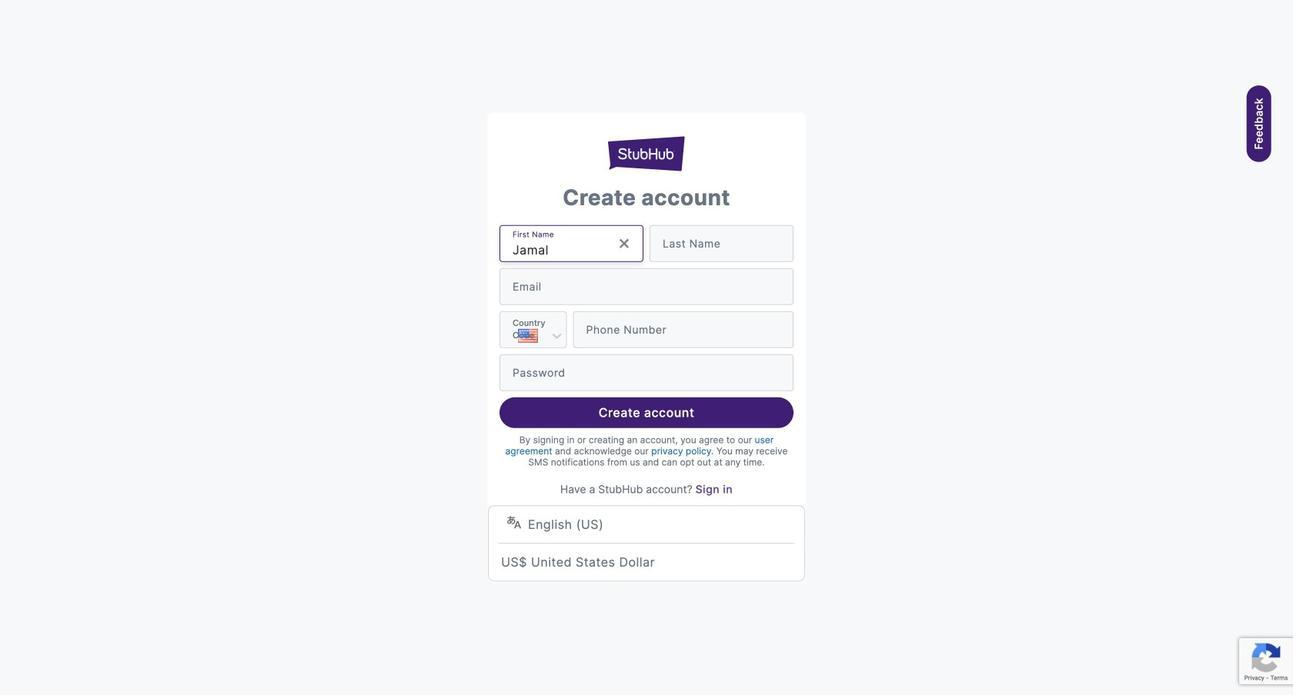 Task type: describe. For each thing, give the bounding box(es) containing it.
stubhub image
[[608, 135, 685, 173]]



Task type: locate. For each thing, give the bounding box(es) containing it.
None telephone field
[[586, 312, 793, 348]]

None text field
[[513, 225, 606, 262], [663, 225, 793, 262], [513, 225, 606, 262], [663, 225, 793, 262]]

None email field
[[513, 268, 793, 305]]

None password field
[[513, 355, 793, 392]]



